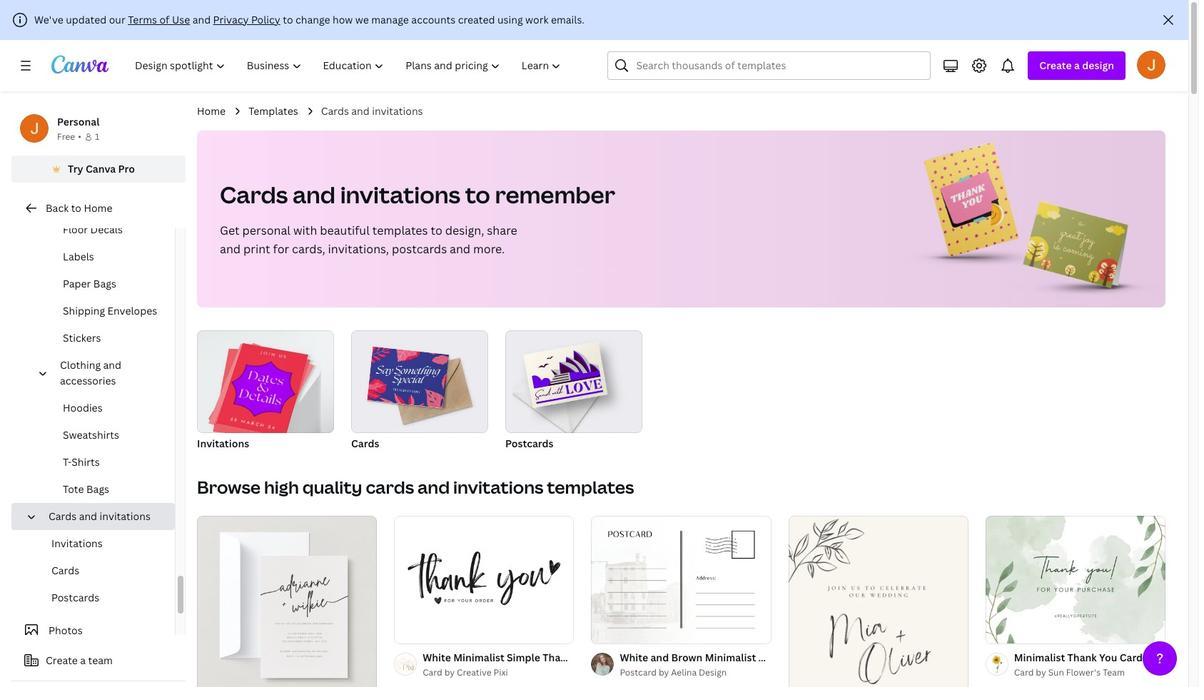 Task type: describe. For each thing, give the bounding box(es) containing it.
work
[[525, 13, 549, 26]]

share
[[487, 223, 517, 238]]

more.
[[473, 241, 505, 257]]

cards down top level navigation element
[[321, 104, 349, 118]]

bags for tote bags
[[86, 483, 109, 496]]

to up design,
[[465, 179, 490, 210]]

we've
[[34, 13, 63, 26]]

paper bags
[[63, 277, 116, 291]]

white minimalist simple thank you card link
[[423, 650, 618, 666]]

invitations link for home
[[197, 330, 334, 453]]

cards,
[[292, 241, 325, 257]]

to right policy
[[283, 13, 293, 26]]

quality
[[302, 475, 362, 499]]

1 vertical spatial postcards
[[51, 591, 99, 605]]

emails.
[[551, 13, 585, 26]]

minimalist thank you card image
[[986, 516, 1166, 644]]

personal
[[242, 223, 291, 238]]

change
[[295, 13, 330, 26]]

updated
[[66, 13, 107, 26]]

creative
[[457, 667, 491, 679]]

privacy
[[213, 13, 249, 26]]

shirts
[[71, 455, 100, 469]]

accounts
[[411, 13, 456, 26]]

flower's
[[1066, 667, 1101, 679]]

manage
[[371, 13, 409, 26]]

2
[[617, 627, 622, 637]]

white for white and brown minimalist photo travel postcard
[[620, 651, 648, 665]]

card by sun flower's team link
[[1014, 666, 1143, 680]]

hoodies
[[63, 401, 103, 415]]

using
[[497, 13, 523, 26]]

floor
[[63, 223, 88, 236]]

card down 1 of 2
[[595, 651, 618, 665]]

team
[[1103, 667, 1125, 679]]

of inside 'link'
[[607, 627, 616, 637]]

create for create a design
[[1039, 59, 1072, 72]]

white and brown minimalist photo travel postcard postcard by aelina design
[[620, 651, 865, 679]]

privacy policy link
[[213, 13, 280, 26]]

paper bags link
[[34, 271, 175, 298]]

bags for paper bags
[[93, 277, 116, 291]]

aelina
[[671, 667, 697, 679]]

try canva pro button
[[11, 156, 186, 183]]

white and brown minimalist photo travel postcard link
[[620, 650, 865, 666]]

to inside get personal with beautiful templates to design, share and print for cards, invitations, postcards and more.
[[431, 223, 442, 238]]

for
[[273, 241, 289, 257]]

pro
[[118, 162, 135, 176]]

decals
[[90, 223, 123, 236]]

cream minimalist elegant handwritten wedding invitation image
[[788, 516, 968, 687]]

cards down tote
[[49, 510, 77, 523]]

a for team
[[80, 654, 86, 667]]

we
[[355, 13, 369, 26]]

beautiful
[[320, 223, 370, 238]]

create for create a team
[[46, 654, 78, 667]]

and up with
[[293, 179, 336, 210]]

floor decals link
[[34, 216, 175, 243]]

back to home
[[46, 201, 112, 215]]

use
[[172, 13, 190, 26]]

tote
[[63, 483, 84, 496]]

hoodies link
[[34, 395, 175, 422]]

1 for 1
[[95, 131, 99, 143]]

cards
[[366, 475, 414, 499]]

1 horizontal spatial invitations
[[197, 437, 249, 450]]

brown
[[671, 651, 703, 665]]

high
[[264, 475, 299, 499]]

t-shirts link
[[34, 449, 175, 476]]

created
[[458, 13, 495, 26]]

postcards link for home
[[505, 330, 642, 453]]

sun
[[1048, 667, 1064, 679]]

postcard by aelina design link
[[620, 666, 771, 680]]

policy
[[251, 13, 280, 26]]

1 horizontal spatial cards and invitations
[[321, 104, 423, 118]]

you inside minimalist thank you card card by sun flower's team
[[1099, 651, 1117, 665]]

and inside white and brown minimalist photo travel postcard postcard by aelina design
[[651, 651, 669, 665]]

card up team
[[1120, 651, 1143, 665]]

templates
[[248, 104, 298, 118]]

thank inside minimalist thank you card card by sun flower's team
[[1067, 651, 1097, 665]]

terms
[[128, 13, 157, 26]]

postcards link for floor decals
[[23, 585, 175, 612]]

how
[[333, 13, 353, 26]]

white and brown minimalist photo travel postcard image
[[591, 516, 771, 644]]

minimalist inside minimalist thank you card card by sun flower's team
[[1014, 651, 1065, 665]]

t-shirts
[[63, 455, 100, 469]]

invitations,
[[328, 241, 389, 257]]

create a team button
[[11, 647, 186, 675]]

get
[[220, 223, 240, 238]]

and inside clothing and accessories
[[103, 358, 121, 372]]

invitations link for floor decals
[[23, 530, 175, 557]]

and right the 'use'
[[192, 13, 211, 26]]

1 vertical spatial postcard
[[620, 667, 657, 679]]

stickers
[[63, 331, 101, 345]]

ivory black minimalist luxury wedding invitation image
[[197, 516, 377, 687]]

templates link
[[248, 103, 298, 119]]

get personal with beautiful templates to design, share and print for cards, invitations, postcards and more.
[[220, 223, 517, 257]]

cards up the cards
[[351, 437, 379, 450]]

card left creative
[[423, 667, 442, 679]]

cards up photos
[[51, 564, 79, 577]]

design
[[1082, 59, 1114, 72]]

white minimalist simple thank you card card by creative pixi
[[423, 651, 618, 679]]

0 horizontal spatial cards and invitations
[[49, 510, 151, 523]]

by inside the white minimalist simple thank you card card by creative pixi
[[444, 667, 455, 679]]

labels
[[63, 250, 94, 263]]



Task type: vqa. For each thing, say whether or not it's contained in the screenshot.
"Cards and invitations to remember" IMAGE
yes



Task type: locate. For each thing, give the bounding box(es) containing it.
0 vertical spatial 1
[[95, 131, 99, 143]]

1 horizontal spatial create
[[1039, 59, 1072, 72]]

1 vertical spatial 1
[[601, 627, 605, 637]]

invitations
[[197, 437, 249, 450], [51, 537, 103, 550]]

create a team
[[46, 654, 113, 667]]

to
[[283, 13, 293, 26], [465, 179, 490, 210], [71, 201, 81, 215], [431, 223, 442, 238]]

back to home link
[[11, 194, 186, 223]]

accessories
[[60, 374, 116, 388]]

stickers link
[[34, 325, 175, 352]]

and down get
[[220, 241, 241, 257]]

minimalist up design
[[705, 651, 756, 665]]

1 for 1 of 2
[[601, 627, 605, 637]]

and down the tote bags
[[79, 510, 97, 523]]

invitations down tote
[[51, 537, 103, 550]]

photo
[[758, 651, 788, 665]]

thank up flower's
[[1067, 651, 1097, 665]]

travel
[[790, 651, 820, 665]]

simple
[[507, 651, 540, 665]]

0 horizontal spatial create
[[46, 654, 78, 667]]

invitations
[[372, 104, 423, 118], [340, 179, 460, 210], [453, 475, 543, 499], [100, 510, 151, 523]]

a inside 'create a design' dropdown button
[[1074, 59, 1080, 72]]

cards and invitations to remember
[[220, 179, 615, 210]]

create a design
[[1039, 59, 1114, 72]]

cards link
[[351, 330, 488, 453], [23, 557, 175, 585]]

0 horizontal spatial minimalist
[[453, 651, 504, 665]]

1 horizontal spatial a
[[1074, 59, 1080, 72]]

1 vertical spatial invitations link
[[23, 530, 175, 557]]

floor decals
[[63, 223, 123, 236]]

minimalist up creative
[[453, 651, 504, 665]]

0 vertical spatial invitations link
[[197, 330, 334, 453]]

cards and invitations down tote bags link
[[49, 510, 151, 523]]

bags down labels link
[[93, 277, 116, 291]]

0 horizontal spatial invitations link
[[23, 530, 175, 557]]

a inside "create a team" button
[[80, 654, 86, 667]]

0 horizontal spatial templates
[[372, 223, 428, 238]]

top level navigation element
[[126, 51, 573, 80]]

0 vertical spatial create
[[1039, 59, 1072, 72]]

minimalist inside the white minimalist simple thank you card card by creative pixi
[[453, 651, 504, 665]]

1 horizontal spatial you
[[1099, 651, 1117, 665]]

0 horizontal spatial a
[[80, 654, 86, 667]]

0 horizontal spatial white
[[423, 651, 451, 665]]

labels link
[[34, 243, 175, 271]]

postcards
[[505, 437, 554, 450], [51, 591, 99, 605]]

photos link
[[20, 617, 166, 645]]

1 right •
[[95, 131, 99, 143]]

white up the card by creative pixi "link"
[[423, 651, 451, 665]]

1 horizontal spatial by
[[659, 667, 669, 679]]

bags
[[93, 277, 116, 291], [86, 483, 109, 496]]

by inside minimalist thank you card card by sun flower's team
[[1036, 667, 1046, 679]]

1 vertical spatial bags
[[86, 483, 109, 496]]

0 horizontal spatial thank
[[543, 651, 572, 665]]

1 vertical spatial templates
[[547, 475, 634, 499]]

1 horizontal spatial thank
[[1067, 651, 1097, 665]]

our
[[109, 13, 125, 26]]

2 horizontal spatial by
[[1036, 667, 1046, 679]]

0 vertical spatial home
[[197, 104, 226, 118]]

white down 2
[[620, 651, 648, 665]]

1 horizontal spatial cards link
[[351, 330, 488, 453]]

1 vertical spatial postcards link
[[23, 585, 175, 612]]

cards and invitations to remember image
[[900, 131, 1166, 308]]

•
[[78, 131, 81, 143]]

free
[[57, 131, 75, 143]]

0 horizontal spatial you
[[574, 651, 593, 665]]

design,
[[445, 223, 484, 238]]

1 horizontal spatial minimalist
[[705, 651, 756, 665]]

to up postcards
[[431, 223, 442, 238]]

of left the 'use'
[[159, 13, 170, 26]]

a left "design"
[[1074, 59, 1080, 72]]

cards and invitations
[[321, 104, 423, 118], [49, 510, 151, 523]]

0 vertical spatial postcard
[[822, 651, 865, 665]]

thank
[[543, 651, 572, 665], [1067, 651, 1097, 665]]

remember
[[495, 179, 615, 210]]

and left brown
[[651, 651, 669, 665]]

bags right tote
[[86, 483, 109, 496]]

by inside white and brown minimalist photo travel postcard postcard by aelina design
[[659, 667, 669, 679]]

white inside white and brown minimalist photo travel postcard postcard by aelina design
[[620, 651, 648, 665]]

1 vertical spatial a
[[80, 654, 86, 667]]

0 vertical spatial of
[[159, 13, 170, 26]]

3 by from the left
[[1036, 667, 1046, 679]]

1 vertical spatial create
[[46, 654, 78, 667]]

minimalist thank you card link
[[1014, 650, 1143, 666]]

minimalist thank you card card by sun flower's team
[[1014, 651, 1143, 679]]

card left sun
[[1014, 667, 1034, 679]]

0 vertical spatial invitations
[[197, 437, 249, 450]]

clothing and accessories
[[60, 358, 121, 388]]

we've updated our terms of use and privacy policy to change how we manage accounts created using work emails.
[[34, 13, 585, 26]]

create inside button
[[46, 654, 78, 667]]

0 horizontal spatial postcard
[[620, 667, 657, 679]]

1 horizontal spatial postcards link
[[505, 330, 642, 453]]

by left sun
[[1036, 667, 1046, 679]]

create inside dropdown button
[[1039, 59, 1072, 72]]

minimalist up sun
[[1014, 651, 1065, 665]]

1 of 2 link
[[591, 516, 771, 644]]

1 vertical spatial cards link
[[23, 557, 175, 585]]

0 horizontal spatial of
[[159, 13, 170, 26]]

thank inside the white minimalist simple thank you card card by creative pixi
[[543, 651, 572, 665]]

jeremy miller image
[[1137, 51, 1166, 79]]

0 vertical spatial postcards
[[505, 437, 554, 450]]

tote bags
[[63, 483, 109, 496]]

home up floor decals
[[84, 201, 112, 215]]

1 vertical spatial home
[[84, 201, 112, 215]]

and right the cards
[[418, 475, 450, 499]]

invitations up browse
[[197, 437, 249, 450]]

you right simple
[[574, 651, 593, 665]]

card image
[[351, 330, 488, 433], [367, 347, 449, 409]]

1 horizontal spatial home
[[197, 104, 226, 118]]

postcards link
[[505, 330, 642, 453], [23, 585, 175, 612]]

templates inside get personal with beautiful templates to design, share and print for cards, invitations, postcards and more.
[[372, 223, 428, 238]]

cards and invitations down top level navigation element
[[321, 104, 423, 118]]

envelopes
[[107, 304, 157, 318]]

white inside the white minimalist simple thank you card card by creative pixi
[[423, 651, 451, 665]]

Search search field
[[636, 52, 922, 79]]

photos
[[49, 624, 83, 637]]

2 by from the left
[[659, 667, 669, 679]]

1 horizontal spatial postcards
[[505, 437, 554, 450]]

postcard right travel
[[822, 651, 865, 665]]

1 inside 1 of 2 'link'
[[601, 627, 605, 637]]

try
[[68, 162, 83, 176]]

free •
[[57, 131, 81, 143]]

1 horizontal spatial postcard
[[822, 651, 865, 665]]

1 thank from the left
[[543, 651, 572, 665]]

2 thank from the left
[[1067, 651, 1097, 665]]

and down stickers link at left
[[103, 358, 121, 372]]

terms of use link
[[128, 13, 190, 26]]

cards link for home
[[351, 330, 488, 453]]

None search field
[[608, 51, 931, 80]]

create down photos
[[46, 654, 78, 667]]

1 horizontal spatial templates
[[547, 475, 634, 499]]

try canva pro
[[68, 162, 135, 176]]

team
[[88, 654, 113, 667]]

sweatshirts
[[63, 428, 119, 442]]

white
[[423, 651, 451, 665], [620, 651, 648, 665]]

2 you from the left
[[1099, 651, 1117, 665]]

0 horizontal spatial cards link
[[23, 557, 175, 585]]

thank right simple
[[543, 651, 572, 665]]

print
[[243, 241, 270, 257]]

browse high quality cards and invitations templates
[[197, 475, 634, 499]]

1 horizontal spatial invitations link
[[197, 330, 334, 453]]

canva
[[86, 162, 116, 176]]

minimalist
[[453, 651, 504, 665], [705, 651, 756, 665], [1014, 651, 1065, 665]]

0 vertical spatial bags
[[93, 277, 116, 291]]

create left "design"
[[1039, 59, 1072, 72]]

0 vertical spatial postcards link
[[505, 330, 642, 453]]

2 white from the left
[[620, 651, 648, 665]]

cards up personal
[[220, 179, 288, 210]]

1 horizontal spatial white
[[620, 651, 648, 665]]

you up team
[[1099, 651, 1117, 665]]

personal
[[57, 115, 100, 128]]

white for white minimalist simple thank you card
[[423, 651, 451, 665]]

pixi
[[494, 667, 508, 679]]

clothing and accessories button
[[54, 352, 166, 395]]

1 vertical spatial cards and invitations
[[49, 510, 151, 523]]

and down top level navigation element
[[351, 104, 370, 118]]

0 horizontal spatial invitations
[[51, 537, 103, 550]]

1 horizontal spatial 1
[[601, 627, 605, 637]]

create
[[1039, 59, 1072, 72], [46, 654, 78, 667]]

1 vertical spatial of
[[607, 627, 616, 637]]

back
[[46, 201, 69, 215]]

postcard image
[[505, 330, 642, 433], [524, 342, 608, 408]]

0 horizontal spatial 1
[[95, 131, 99, 143]]

0 vertical spatial cards link
[[351, 330, 488, 453]]

a left team
[[80, 654, 86, 667]]

by left creative
[[444, 667, 455, 679]]

templates
[[372, 223, 428, 238], [547, 475, 634, 499]]

to right back
[[71, 201, 81, 215]]

0 vertical spatial cards and invitations
[[321, 104, 423, 118]]

t-
[[63, 455, 72, 469]]

1 you from the left
[[574, 651, 593, 665]]

1 minimalist from the left
[[453, 651, 504, 665]]

1 left 2
[[601, 627, 605, 637]]

1 by from the left
[[444, 667, 455, 679]]

by left aelina
[[659, 667, 669, 679]]

a for design
[[1074, 59, 1080, 72]]

browse
[[197, 475, 261, 499]]

1 horizontal spatial of
[[607, 627, 616, 637]]

postcard
[[822, 651, 865, 665], [620, 667, 657, 679]]

0 horizontal spatial postcards
[[51, 591, 99, 605]]

by
[[444, 667, 455, 679], [659, 667, 669, 679], [1036, 667, 1046, 679]]

of left 2
[[607, 627, 616, 637]]

tote bags link
[[34, 476, 175, 503]]

shipping envelopes link
[[34, 298, 175, 325]]

1 white from the left
[[423, 651, 451, 665]]

cards link for floor decals
[[23, 557, 175, 585]]

minimalist inside white and brown minimalist photo travel postcard postcard by aelina design
[[705, 651, 756, 665]]

you inside the white minimalist simple thank you card card by creative pixi
[[574, 651, 593, 665]]

2 minimalist from the left
[[705, 651, 756, 665]]

0 horizontal spatial home
[[84, 201, 112, 215]]

sweatshirts link
[[34, 422, 175, 449]]

0 vertical spatial a
[[1074, 59, 1080, 72]]

home left templates
[[197, 104, 226, 118]]

postcard down 2
[[620, 667, 657, 679]]

postcards
[[392, 241, 447, 257]]

0 vertical spatial templates
[[372, 223, 428, 238]]

0 horizontal spatial postcards link
[[23, 585, 175, 612]]

invitation image
[[197, 330, 334, 433], [216, 343, 308, 438]]

and down design,
[[450, 241, 470, 257]]

shipping
[[63, 304, 105, 318]]

0 horizontal spatial by
[[444, 667, 455, 679]]

3 minimalist from the left
[[1014, 651, 1065, 665]]

1 vertical spatial invitations
[[51, 537, 103, 550]]

shipping envelopes
[[63, 304, 157, 318]]

design
[[699, 667, 727, 679]]

home link
[[197, 103, 226, 119]]

2 horizontal spatial minimalist
[[1014, 651, 1065, 665]]

card by creative pixi link
[[423, 666, 574, 680]]

white minimalist simple thank you card image
[[394, 516, 574, 644]]



